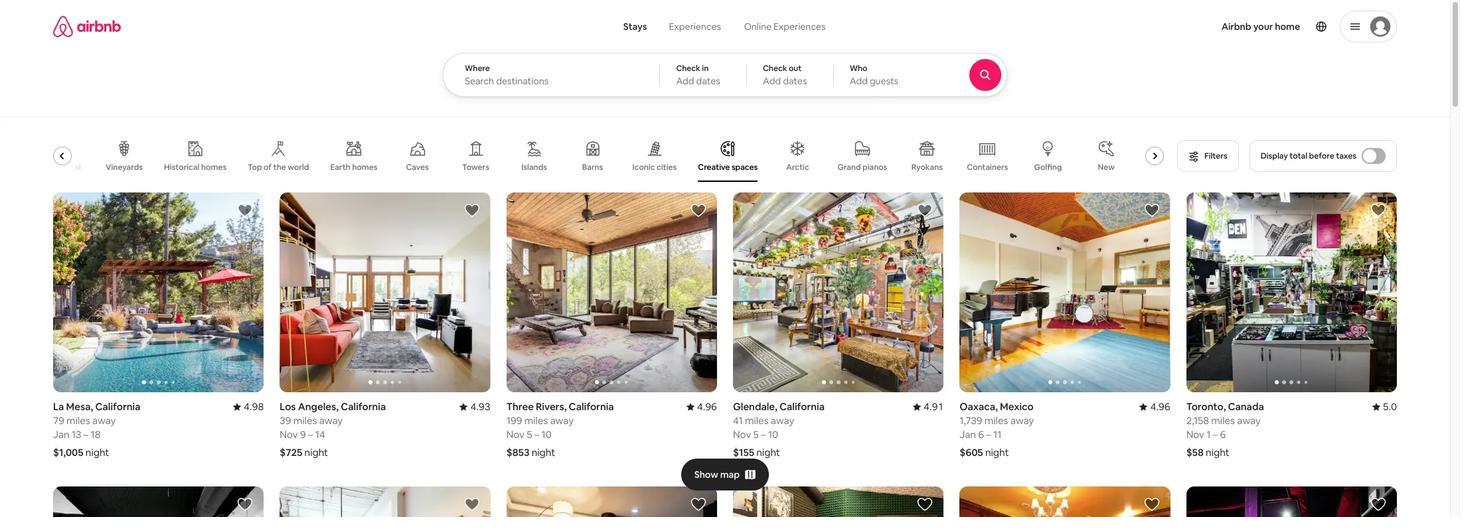Task type: vqa. For each thing, say whether or not it's contained in the screenshot.


Task type: describe. For each thing, give the bounding box(es) containing it.
41
[[733, 415, 743, 427]]

39
[[280, 415, 291, 427]]

what can we help you find? tab list
[[613, 13, 733, 40]]

6 inside toronto, canada 2,158 miles away nov 1 – 6 $58 night
[[1220, 429, 1226, 441]]

check for check in add dates
[[676, 63, 700, 74]]

– inside la mesa, california 79 miles away jan 13 – 18 $1,005 night
[[84, 429, 89, 441]]

grand pianos
[[838, 162, 888, 173]]

out
[[789, 63, 802, 74]]

oaxaca, mexico 1,739 miles away jan 6 – 11 $605 night
[[960, 401, 1034, 459]]

1,739
[[960, 415, 983, 427]]

4.91
[[924, 401, 944, 413]]

earth homes
[[330, 162, 378, 173]]

online
[[744, 21, 772, 33]]

experiences inside button
[[669, 21, 721, 33]]

5.0
[[1383, 401, 1397, 413]]

airbnb
[[1222, 21, 1252, 33]]

spaces
[[732, 162, 758, 173]]

10 inside glendale, california 41 miles away nov 5 – 10 $155 night
[[768, 429, 778, 441]]

add to wishlist: covington, georgia image
[[1144, 497, 1160, 513]]

away inside glendale, california 41 miles away nov 5 – 10 $155 night
[[771, 415, 794, 427]]

4.93
[[470, 401, 491, 413]]

toronto,
[[1187, 401, 1226, 413]]

night inside los angeles, california 39 miles away nov 9 – 14 $725 night
[[305, 447, 328, 459]]

new
[[1098, 162, 1115, 173]]

away inside oaxaca, mexico 1,739 miles away jan 6 – 11 $605 night
[[1011, 415, 1034, 427]]

tropical
[[51, 162, 81, 173]]

5.0 out of 5 average rating image
[[1373, 401, 1397, 413]]

iconic cities
[[633, 162, 677, 173]]

miles inside three rivers, california 199 miles away nov 5 – 10 $853 night
[[524, 415, 548, 427]]

la mesa, california 79 miles away jan 13 – 18 $1,005 night
[[53, 401, 140, 459]]

10 inside three rivers, california 199 miles away nov 5 – 10 $853 night
[[542, 429, 552, 441]]

display
[[1261, 151, 1288, 161]]

mexico
[[1000, 401, 1034, 413]]

4.96 out of 5 average rating image
[[687, 401, 717, 413]]

of
[[264, 162, 272, 173]]

pianos
[[863, 162, 888, 173]]

away inside la mesa, california 79 miles away jan 13 – 18 $1,005 night
[[92, 415, 116, 427]]

none search field containing stays
[[443, 0, 1044, 97]]

los angeles, california 39 miles away nov 9 – 14 $725 night
[[280, 401, 386, 459]]

show map
[[695, 469, 740, 481]]

add to wishlist: oaxaca, mexico image
[[1144, 203, 1160, 219]]

jan inside la mesa, california 79 miles away jan 13 – 18 $1,005 night
[[53, 429, 69, 441]]

creative spaces
[[698, 162, 758, 173]]

check for check out add dates
[[763, 63, 787, 74]]

creative
[[698, 162, 730, 173]]

vineyards
[[106, 162, 143, 173]]

total
[[1290, 151, 1308, 161]]

$605
[[960, 447, 983, 459]]

nov inside toronto, canada 2,158 miles away nov 1 – 6 $58 night
[[1187, 429, 1205, 441]]

display total before taxes
[[1261, 151, 1357, 161]]

$725
[[280, 447, 302, 459]]

miles inside glendale, california 41 miles away nov 5 – 10 $155 night
[[745, 415, 769, 427]]

california for 4.98
[[95, 401, 140, 413]]

la
[[53, 401, 64, 413]]

homes for earth homes
[[352, 162, 378, 173]]

add to wishlist: nashville, tennessee image
[[691, 497, 707, 513]]

add for check out add dates
[[763, 75, 781, 87]]

5 inside three rivers, california 199 miles away nov 5 – 10 $853 night
[[527, 429, 532, 441]]

check out add dates
[[763, 63, 807, 87]]

show
[[695, 469, 718, 481]]

add to wishlist: glendale, california image
[[917, 203, 933, 219]]

profile element
[[858, 0, 1397, 53]]

5 inside glendale, california 41 miles away nov 5 – 10 $155 night
[[754, 429, 759, 441]]

1
[[1207, 429, 1211, 441]]

three rivers, california 199 miles away nov 5 – 10 $853 night
[[507, 401, 614, 459]]

world
[[288, 162, 309, 173]]

– inside los angeles, california 39 miles away nov 9 – 14 $725 night
[[308, 429, 313, 441]]

cities
[[657, 162, 677, 173]]

in
[[702, 63, 709, 74]]

79
[[53, 415, 64, 427]]

oaxaca,
[[960, 401, 998, 413]]

2 experiences from the left
[[774, 21, 826, 33]]

golfing
[[1034, 162, 1062, 173]]

add to wishlist: la mesa, california image
[[237, 203, 253, 219]]

ryokans
[[912, 162, 943, 173]]

filters button
[[1178, 140, 1239, 172]]

4.91 out of 5 average rating image
[[913, 401, 944, 413]]

who
[[850, 63, 868, 74]]

6 inside oaxaca, mexico 1,739 miles away jan 6 – 11 $605 night
[[978, 429, 984, 441]]

miles inside la mesa, california 79 miles away jan 13 – 18 $1,005 night
[[66, 415, 90, 427]]

$1,005
[[53, 447, 83, 459]]

airbnb your home
[[1222, 21, 1300, 33]]

2,158
[[1187, 415, 1209, 427]]

filters
[[1205, 151, 1228, 161]]

$155
[[733, 447, 754, 459]]

add for check in add dates
[[676, 75, 694, 87]]

display total before taxes button
[[1250, 140, 1397, 172]]

$853
[[507, 447, 530, 459]]

add to wishlist: three rivers, california image
[[691, 203, 707, 219]]

canada
[[1228, 401, 1264, 413]]

nov inside three rivers, california 199 miles away nov 5 – 10 $853 night
[[507, 429, 525, 441]]

online experiences
[[744, 21, 826, 33]]

online experiences link
[[733, 13, 838, 40]]

show map button
[[681, 459, 769, 491]]

taxes
[[1336, 151, 1357, 161]]

containers
[[967, 162, 1008, 173]]

night inside glendale, california 41 miles away nov 5 – 10 $155 night
[[757, 447, 780, 459]]



Task type: locate. For each thing, give the bounding box(es) containing it.
dates down out
[[783, 75, 807, 87]]

5 night from the left
[[532, 447, 555, 459]]

4 miles from the left
[[985, 415, 1008, 427]]

california inside la mesa, california 79 miles away jan 13 – 18 $1,005 night
[[95, 401, 140, 413]]

6 left 11
[[978, 429, 984, 441]]

10 down glendale,
[[768, 429, 778, 441]]

5 – from the left
[[534, 429, 539, 441]]

3 – from the left
[[761, 429, 766, 441]]

glendale, california 41 miles away nov 5 – 10 $155 night
[[733, 401, 825, 459]]

night down 11
[[986, 447, 1009, 459]]

miles down glendale,
[[745, 415, 769, 427]]

california right rivers,
[[569, 401, 614, 413]]

1 add from the left
[[676, 75, 694, 87]]

1 horizontal spatial dates
[[783, 75, 807, 87]]

night inside toronto, canada 2,158 miles away nov 1 – 6 $58 night
[[1206, 447, 1230, 459]]

4.96 for oaxaca, mexico 1,739 miles away jan 6 – 11 $605 night
[[1151, 401, 1171, 413]]

towers
[[462, 162, 489, 173]]

california inside three rivers, california 199 miles away nov 5 – 10 $853 night
[[569, 401, 614, 413]]

dates
[[696, 75, 720, 87], [783, 75, 807, 87]]

add to wishlist: memphis, tennessee image
[[1371, 497, 1387, 513]]

jan inside oaxaca, mexico 1,739 miles away jan 6 – 11 $605 night
[[960, 429, 976, 441]]

los
[[280, 401, 296, 413]]

angeles,
[[298, 401, 339, 413]]

0 horizontal spatial dates
[[696, 75, 720, 87]]

check inside check out add dates
[[763, 63, 787, 74]]

1 horizontal spatial add
[[763, 75, 781, 87]]

the
[[273, 162, 286, 173]]

jan down 79
[[53, 429, 69, 441]]

4.96 left toronto,
[[1151, 401, 1171, 413]]

nov down 199
[[507, 429, 525, 441]]

– down glendale,
[[761, 429, 766, 441]]

night down 18
[[86, 447, 109, 459]]

1 miles from the left
[[66, 415, 90, 427]]

1 10 from the left
[[768, 429, 778, 441]]

1 nov from the left
[[280, 429, 298, 441]]

1 horizontal spatial jan
[[960, 429, 976, 441]]

18
[[91, 429, 101, 441]]

2 check from the left
[[763, 63, 787, 74]]

1 horizontal spatial 4.96
[[1151, 401, 1171, 413]]

dates inside check in add dates
[[696, 75, 720, 87]]

14
[[315, 429, 325, 441]]

add inside check out add dates
[[763, 75, 781, 87]]

stays tab panel
[[443, 53, 1044, 97]]

1 check from the left
[[676, 63, 700, 74]]

where
[[465, 63, 490, 74]]

miles down rivers,
[[524, 415, 548, 427]]

miles up 11
[[985, 415, 1008, 427]]

3 night from the left
[[757, 447, 780, 459]]

3 away from the left
[[771, 415, 794, 427]]

6 right 1
[[1220, 429, 1226, 441]]

4 nov from the left
[[1187, 429, 1205, 441]]

6 – from the left
[[1213, 429, 1218, 441]]

guests
[[870, 75, 899, 87]]

add to wishlist: los angeles, california image
[[464, 203, 480, 219]]

– inside oaxaca, mexico 1,739 miles away jan 6 – 11 $605 night
[[986, 429, 991, 441]]

miles
[[66, 415, 90, 427], [293, 415, 317, 427], [745, 415, 769, 427], [985, 415, 1008, 427], [524, 415, 548, 427], [1212, 415, 1235, 427]]

2 6 from the left
[[1220, 429, 1226, 441]]

– right 13
[[84, 429, 89, 441]]

6 away from the left
[[1237, 415, 1261, 427]]

4 california from the left
[[569, 401, 614, 413]]

0 horizontal spatial check
[[676, 63, 700, 74]]

None search field
[[443, 0, 1044, 97]]

homes
[[201, 162, 227, 173], [352, 162, 378, 173]]

map
[[720, 469, 740, 481]]

1 horizontal spatial check
[[763, 63, 787, 74]]

away inside los angeles, california 39 miles away nov 9 – 14 $725 night
[[319, 415, 343, 427]]

3 nov from the left
[[507, 429, 525, 441]]

nov inside glendale, california 41 miles away nov 5 – 10 $155 night
[[733, 429, 751, 441]]

11
[[994, 429, 1002, 441]]

2 – from the left
[[308, 429, 313, 441]]

2 california from the left
[[341, 401, 386, 413]]

4.96 left glendale,
[[697, 401, 717, 413]]

3 miles from the left
[[745, 415, 769, 427]]

away down rivers,
[[550, 415, 574, 427]]

night inside la mesa, california 79 miles away jan 13 – 18 $1,005 night
[[86, 447, 109, 459]]

4.98 out of 5 average rating image
[[233, 401, 264, 413]]

islands
[[521, 162, 547, 173]]

dates for check out add dates
[[783, 75, 807, 87]]

before
[[1309, 151, 1335, 161]]

earth
[[330, 162, 351, 173]]

experiences up in on the top left
[[669, 21, 721, 33]]

–
[[84, 429, 89, 441], [308, 429, 313, 441], [761, 429, 766, 441], [986, 429, 991, 441], [534, 429, 539, 441], [1213, 429, 1218, 441]]

add down online experiences
[[763, 75, 781, 87]]

night down 1
[[1206, 447, 1230, 459]]

2 night from the left
[[305, 447, 328, 459]]

– right "9"
[[308, 429, 313, 441]]

experiences button
[[658, 13, 733, 40]]

0 horizontal spatial 5
[[527, 429, 532, 441]]

california right angeles,
[[341, 401, 386, 413]]

grand
[[838, 162, 861, 173]]

0 horizontal spatial experiences
[[669, 21, 721, 33]]

6 miles from the left
[[1212, 415, 1235, 427]]

california up 18
[[95, 401, 140, 413]]

away up 18
[[92, 415, 116, 427]]

6
[[978, 429, 984, 441], [1220, 429, 1226, 441]]

caves
[[406, 162, 429, 173]]

add down who
[[850, 75, 868, 87]]

2 nov from the left
[[733, 429, 751, 441]]

experiences
[[669, 21, 721, 33], [774, 21, 826, 33]]

0 horizontal spatial 10
[[542, 429, 552, 441]]

miles up "9"
[[293, 415, 317, 427]]

2 away from the left
[[319, 415, 343, 427]]

1 california from the left
[[95, 401, 140, 413]]

– inside toronto, canada 2,158 miles away nov 1 – 6 $58 night
[[1213, 429, 1218, 441]]

night inside three rivers, california 199 miles away nov 5 – 10 $853 night
[[532, 447, 555, 459]]

5 away from the left
[[550, 415, 574, 427]]

5
[[754, 429, 759, 441], [527, 429, 532, 441]]

4.96 for three rivers, california 199 miles away nov 5 – 10 $853 night
[[697, 401, 717, 413]]

night right $155
[[757, 447, 780, 459]]

night down 14
[[305, 447, 328, 459]]

$58
[[1187, 447, 1204, 459]]

experiences right online
[[774, 21, 826, 33]]

1 4.96 from the left
[[1151, 401, 1171, 413]]

miles inside los angeles, california 39 miles away nov 9 – 14 $725 night
[[293, 415, 317, 427]]

arctic
[[786, 162, 809, 173]]

2 10 from the left
[[542, 429, 552, 441]]

4 night from the left
[[986, 447, 1009, 459]]

1 6 from the left
[[978, 429, 984, 441]]

add down experiences button
[[676, 75, 694, 87]]

homes right historical
[[201, 162, 227, 173]]

1 horizontal spatial 5
[[754, 429, 759, 441]]

1 jan from the left
[[53, 429, 69, 441]]

group
[[47, 130, 1184, 182], [53, 193, 264, 393], [280, 193, 491, 393], [507, 193, 717, 393], [733, 193, 944, 393], [960, 193, 1171, 393], [1187, 193, 1397, 393], [53, 487, 264, 517], [280, 487, 491, 517], [507, 487, 717, 517], [733, 487, 944, 517], [960, 487, 1171, 517], [1187, 487, 1397, 517]]

rivers,
[[536, 401, 567, 413]]

1 – from the left
[[84, 429, 89, 441]]

– down rivers,
[[534, 429, 539, 441]]

california inside los angeles, california 39 miles away nov 9 – 14 $725 night
[[341, 401, 386, 413]]

add to wishlist: toronto, canada image
[[1371, 203, 1387, 219]]

4 – from the left
[[986, 429, 991, 441]]

check in add dates
[[676, 63, 720, 87]]

jan
[[53, 429, 69, 441], [960, 429, 976, 441]]

1 night from the left
[[86, 447, 109, 459]]

3 add from the left
[[850, 75, 868, 87]]

5 up $853
[[527, 429, 532, 441]]

4.93 out of 5 average rating image
[[460, 401, 491, 413]]

jan down 1,739
[[960, 429, 976, 441]]

1 horizontal spatial homes
[[352, 162, 378, 173]]

miles inside toronto, canada 2,158 miles away nov 1 – 6 $58 night
[[1212, 415, 1235, 427]]

199
[[507, 415, 522, 427]]

home
[[1275, 21, 1300, 33]]

night
[[86, 447, 109, 459], [305, 447, 328, 459], [757, 447, 780, 459], [986, 447, 1009, 459], [532, 447, 555, 459], [1206, 447, 1230, 459]]

Where field
[[465, 75, 638, 87]]

night inside oaxaca, mexico 1,739 miles away jan 6 – 11 $605 night
[[986, 447, 1009, 459]]

homes right the earth
[[352, 162, 378, 173]]

add to wishlist: toronto, canada image
[[464, 497, 480, 513]]

california
[[95, 401, 140, 413], [341, 401, 386, 413], [780, 401, 825, 413], [569, 401, 614, 413]]

nov left 1
[[1187, 429, 1205, 441]]

away inside three rivers, california 199 miles away nov 5 – 10 $853 night
[[550, 415, 574, 427]]

miles down mesa,
[[66, 415, 90, 427]]

13
[[72, 429, 81, 441]]

away down the mexico on the bottom right
[[1011, 415, 1034, 427]]

5 up $155
[[754, 429, 759, 441]]

dates for check in add dates
[[696, 75, 720, 87]]

0 horizontal spatial homes
[[201, 162, 227, 173]]

homes for historical homes
[[201, 162, 227, 173]]

2 jan from the left
[[960, 429, 976, 441]]

nov down 41
[[733, 429, 751, 441]]

3 california from the left
[[780, 401, 825, 413]]

– left 11
[[986, 429, 991, 441]]

2 add from the left
[[763, 75, 781, 87]]

nov left "9"
[[280, 429, 298, 441]]

2 dates from the left
[[783, 75, 807, 87]]

– right 1
[[1213, 429, 1218, 441]]

add inside who add guests
[[850, 75, 868, 87]]

your
[[1254, 21, 1273, 33]]

1 horizontal spatial 10
[[768, 429, 778, 441]]

nov
[[280, 429, 298, 441], [733, 429, 751, 441], [507, 429, 525, 441], [1187, 429, 1205, 441]]

10 down rivers,
[[542, 429, 552, 441]]

group containing historical homes
[[47, 130, 1184, 182]]

4.96 out of 5 average rating image
[[1140, 401, 1171, 413]]

airbnb your home link
[[1214, 13, 1308, 41]]

0 horizontal spatial 4.96
[[697, 401, 717, 413]]

check left out
[[763, 63, 787, 74]]

iconic
[[633, 162, 655, 173]]

– inside glendale, california 41 miles away nov 5 – 10 $155 night
[[761, 429, 766, 441]]

1 experiences from the left
[[669, 21, 721, 33]]

2 4.96 from the left
[[697, 401, 717, 413]]

who add guests
[[850, 63, 899, 87]]

1 away from the left
[[92, 415, 116, 427]]

2 miles from the left
[[293, 415, 317, 427]]

mesa,
[[66, 401, 93, 413]]

0 horizontal spatial add
[[676, 75, 694, 87]]

top of the world
[[248, 162, 309, 173]]

2 5 from the left
[[527, 429, 532, 441]]

away inside toronto, canada 2,158 miles away nov 1 – 6 $58 night
[[1237, 415, 1261, 427]]

california inside glendale, california 41 miles away nov 5 – 10 $155 night
[[780, 401, 825, 413]]

away up 14
[[319, 415, 343, 427]]

stays
[[624, 21, 647, 33]]

dates down in on the top left
[[696, 75, 720, 87]]

historical homes
[[164, 162, 227, 173]]

glendale,
[[733, 401, 778, 413]]

historical
[[164, 162, 200, 173]]

check left in on the top left
[[676, 63, 700, 74]]

add inside check in add dates
[[676, 75, 694, 87]]

6 night from the left
[[1206, 447, 1230, 459]]

california right glendale,
[[780, 401, 825, 413]]

night right $853
[[532, 447, 555, 459]]

9
[[300, 429, 306, 441]]

1 5 from the left
[[754, 429, 759, 441]]

miles down toronto,
[[1212, 415, 1235, 427]]

5 miles from the left
[[524, 415, 548, 427]]

toronto, canada 2,158 miles away nov 1 – 6 $58 night
[[1187, 401, 1264, 459]]

away down canada
[[1237, 415, 1261, 427]]

stays button
[[613, 13, 658, 40]]

check inside check in add dates
[[676, 63, 700, 74]]

california for 4.96
[[569, 401, 614, 413]]

miles inside oaxaca, mexico 1,739 miles away jan 6 – 11 $605 night
[[985, 415, 1008, 427]]

nov inside los angeles, california 39 miles away nov 9 – 14 $725 night
[[280, 429, 298, 441]]

1 horizontal spatial experiences
[[774, 21, 826, 33]]

barns
[[582, 162, 603, 173]]

top
[[248, 162, 262, 173]]

add to wishlist: franklin, tennessee image
[[237, 497, 253, 513]]

three
[[507, 401, 534, 413]]

0 horizontal spatial 6
[[978, 429, 984, 441]]

10
[[768, 429, 778, 441], [542, 429, 552, 441]]

california for 4.93
[[341, 401, 386, 413]]

4.98
[[244, 401, 264, 413]]

1 horizontal spatial 6
[[1220, 429, 1226, 441]]

away down glendale,
[[771, 415, 794, 427]]

4 away from the left
[[1011, 415, 1034, 427]]

dates inside check out add dates
[[783, 75, 807, 87]]

– inside three rivers, california 199 miles away nov 5 – 10 $853 night
[[534, 429, 539, 441]]

add to wishlist: redwood valley, california image
[[917, 497, 933, 513]]

1 dates from the left
[[696, 75, 720, 87]]

2 horizontal spatial add
[[850, 75, 868, 87]]

0 horizontal spatial jan
[[53, 429, 69, 441]]



